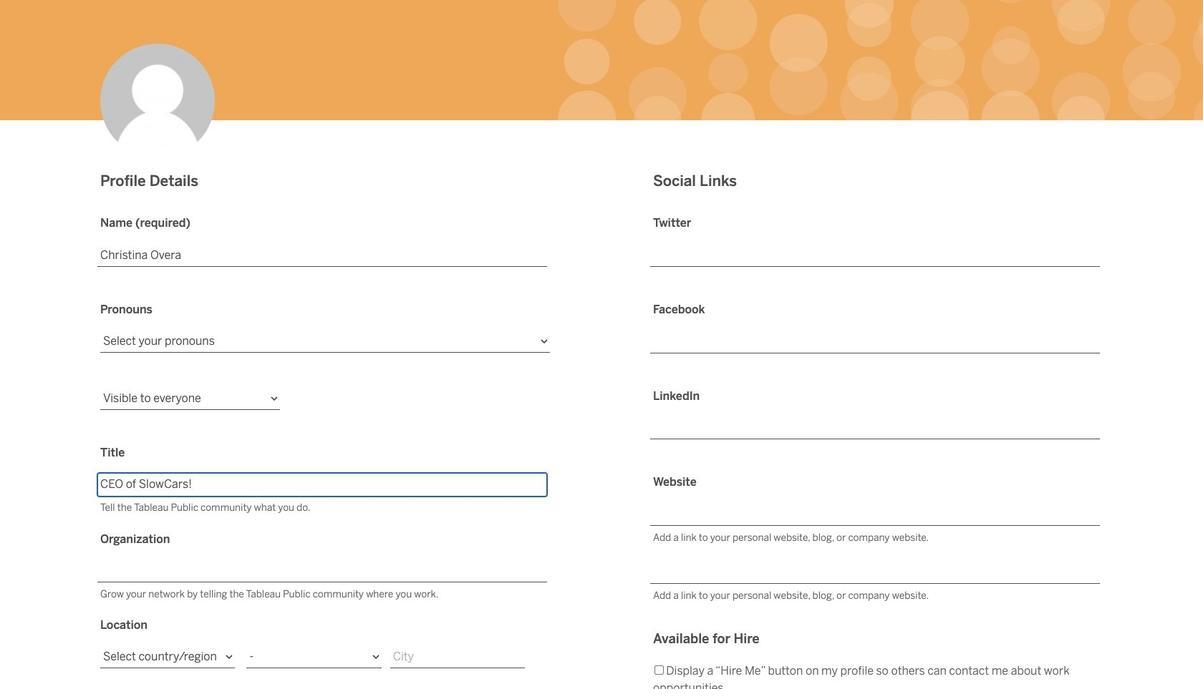 Task type: vqa. For each thing, say whether or not it's contained in the screenshot.
Organization field
yes



Task type: describe. For each thing, give the bounding box(es) containing it.
website2 field
[[650, 561, 1100, 584]]

LinkedIn field
[[650, 417, 1100, 440]]

Title field
[[97, 473, 547, 497]]

City field
[[390, 646, 525, 669]]

Name (required) field
[[97, 244, 547, 267]]

logo image
[[34, 34, 140, 52]]



Task type: locate. For each thing, give the bounding box(es) containing it.
Twitter field
[[650, 244, 1100, 267]]

Website field
[[650, 503, 1100, 526]]

go to search image
[[1134, 36, 1186, 53]]

dialog
[[0, 0, 1203, 690]]

Facebook field
[[650, 330, 1100, 354]]

2 avatar image from the top
[[100, 139, 215, 254]]

avatar image
[[100, 44, 215, 159], [100, 139, 215, 254]]

None checkbox
[[654, 666, 664, 675]]

Organization field
[[97, 560, 547, 583]]

1 avatar image from the top
[[100, 44, 215, 159]]



